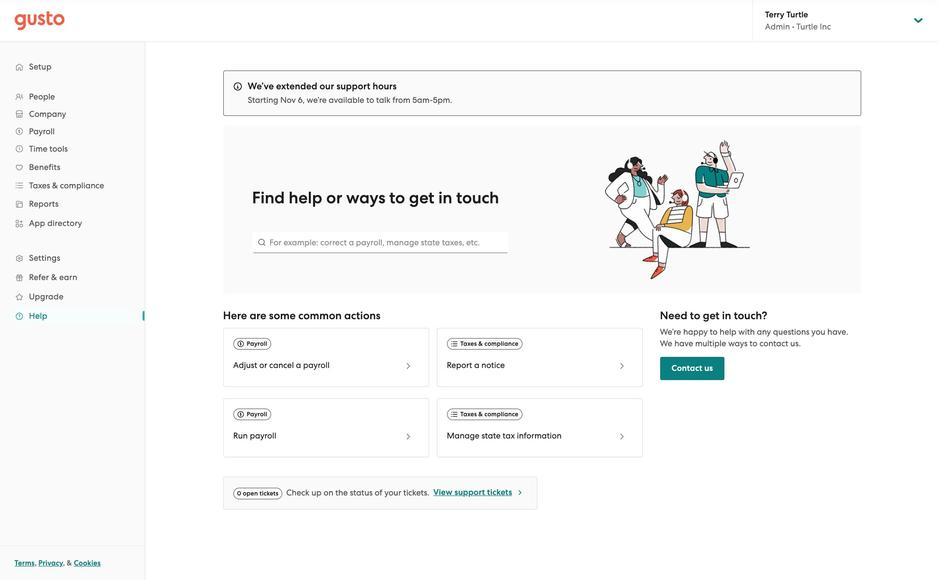 Task type: describe. For each thing, give the bounding box(es) containing it.
0 vertical spatial turtle
[[787, 10, 809, 20]]

terms
[[15, 559, 35, 568]]

tickets for 0 open tickets
[[260, 490, 279, 498]]

find help or ways to get in touch
[[252, 188, 499, 208]]

1 , from the left
[[35, 559, 37, 568]]

payroll for adjust
[[247, 340, 267, 348]]

2 , from the left
[[63, 559, 65, 568]]

admin
[[765, 22, 790, 31]]

to up multiple
[[710, 327, 718, 337]]

us
[[705, 364, 713, 374]]

contact
[[760, 339, 789, 349]]

app directory
[[29, 219, 82, 228]]

& left earn
[[51, 273, 57, 282]]

tools
[[49, 144, 68, 154]]

find
[[252, 188, 285, 208]]

0
[[237, 490, 241, 498]]

to down with
[[750, 339, 758, 349]]

time tools button
[[10, 140, 135, 158]]

1 vertical spatial or
[[259, 361, 267, 370]]

& left cookies button
[[67, 559, 72, 568]]

list containing people
[[0, 88, 145, 326]]

app
[[29, 219, 45, 228]]

privacy
[[38, 559, 63, 568]]

upgrade
[[29, 292, 64, 302]]

view support tickets link
[[434, 487, 524, 500]]

from
[[393, 95, 411, 105]]

tickets.
[[404, 488, 430, 498]]

we're
[[307, 95, 327, 105]]

help
[[29, 311, 47, 321]]

to up 'for example: correct a payroll, manage state taxes, etc.' field
[[390, 188, 405, 208]]

the
[[336, 488, 348, 498]]

taxes & compliance inside dropdown button
[[29, 181, 104, 191]]

with
[[739, 327, 755, 337]]

in inside need to get in touch? we're happy to help with any questions you have. we have multiple ways to contact us.
[[722, 310, 732, 323]]

taxes & compliance for manage
[[461, 411, 519, 418]]

app directory link
[[10, 215, 135, 232]]

report a notice
[[447, 361, 505, 370]]

we've
[[248, 81, 274, 92]]

manage state tax information
[[447, 431, 562, 441]]

adjust or cancel a payroll
[[233, 361, 330, 370]]

starting nov 6, we're available to talk from 5am - 5pm .
[[248, 95, 452, 105]]

payroll inside payroll "dropdown button"
[[29, 127, 55, 136]]

0 vertical spatial in
[[439, 188, 453, 208]]

touch
[[456, 188, 499, 208]]

notice
[[482, 361, 505, 370]]

our
[[320, 81, 334, 92]]

check
[[286, 488, 310, 498]]

view support tickets
[[434, 488, 512, 498]]

refer & earn link
[[10, 269, 135, 286]]

on
[[324, 488, 334, 498]]

upgrade link
[[10, 288, 135, 306]]

of
[[375, 488, 383, 498]]

compliance inside taxes & compliance dropdown button
[[60, 181, 104, 191]]

taxes inside taxes & compliance dropdown button
[[29, 181, 50, 191]]

& up report a notice
[[479, 340, 483, 348]]

settings
[[29, 253, 60, 263]]

privacy link
[[38, 559, 63, 568]]

& up state
[[479, 411, 483, 418]]

check up on the status of your tickets.
[[286, 488, 430, 498]]

hours
[[373, 81, 397, 92]]

benefits link
[[10, 159, 135, 176]]

cookies
[[74, 559, 101, 568]]

some
[[269, 310, 296, 323]]

directory
[[47, 219, 82, 228]]

status
[[350, 488, 373, 498]]

time
[[29, 144, 47, 154]]

have.
[[828, 327, 849, 337]]

refer & earn
[[29, 273, 77, 282]]

compliance for report
[[485, 340, 519, 348]]

information
[[517, 431, 562, 441]]

available
[[329, 95, 364, 105]]

tax
[[503, 431, 515, 441]]

talk
[[376, 95, 391, 105]]

state
[[482, 431, 501, 441]]

6,
[[298, 95, 305, 105]]

touch?
[[734, 310, 768, 323]]

setup
[[29, 62, 52, 72]]

5pm
[[433, 95, 450, 105]]

settings link
[[10, 250, 135, 267]]

1 vertical spatial support
[[455, 488, 485, 498]]

•
[[792, 22, 795, 31]]

.
[[450, 95, 452, 105]]

to inside we've extended our support hours alert
[[366, 95, 374, 105]]

taxes & compliance button
[[10, 177, 135, 194]]

need to get in touch? we're happy to help with any questions you have. we have multiple ways to contact us.
[[660, 310, 849, 349]]

-
[[430, 95, 433, 105]]

contact
[[672, 364, 703, 374]]

up
[[312, 488, 322, 498]]

ways inside need to get in touch? we're happy to help with any questions you have. we have multiple ways to contact us.
[[729, 339, 748, 349]]

company button
[[10, 105, 135, 123]]

cancel
[[269, 361, 294, 370]]

taxes & compliance for report
[[461, 340, 519, 348]]

1 horizontal spatial or
[[326, 188, 342, 208]]

0 horizontal spatial help
[[289, 188, 323, 208]]

help link
[[10, 308, 135, 325]]

cookies button
[[74, 558, 101, 570]]

5am
[[413, 95, 430, 105]]

2 a from the left
[[475, 361, 480, 370]]



Task type: vqa. For each thing, say whether or not it's contained in the screenshot.


Task type: locate. For each thing, give the bounding box(es) containing it.
, left privacy
[[35, 559, 37, 568]]

need
[[660, 310, 688, 323]]

are
[[250, 310, 267, 323]]

1 horizontal spatial tickets
[[487, 488, 512, 498]]

get
[[409, 188, 435, 208], [703, 310, 720, 323]]

ways up 'for example: correct a payroll, manage state taxes, etc.' field
[[346, 188, 386, 208]]

0 vertical spatial compliance
[[60, 181, 104, 191]]

here
[[223, 310, 247, 323]]

compliance up reports "link"
[[60, 181, 104, 191]]

& down the benefits on the top of the page
[[52, 181, 58, 191]]

manage
[[447, 431, 480, 441]]

in left touch
[[439, 188, 453, 208]]

to
[[366, 95, 374, 105], [390, 188, 405, 208], [690, 310, 701, 323], [710, 327, 718, 337], [750, 339, 758, 349]]

contact us button
[[660, 357, 725, 381]]

,
[[35, 559, 37, 568], [63, 559, 65, 568]]

1 vertical spatial taxes & compliance
[[461, 340, 519, 348]]

0 horizontal spatial ways
[[346, 188, 386, 208]]

time tools
[[29, 144, 68, 154]]

compliance for manage
[[485, 411, 519, 418]]

ways down with
[[729, 339, 748, 349]]

payroll for run
[[247, 411, 267, 418]]

tickets
[[487, 488, 512, 498], [260, 490, 279, 498]]

2 vertical spatial taxes
[[461, 411, 477, 418]]

terms link
[[15, 559, 35, 568]]

help right find
[[289, 188, 323, 208]]

a right cancel
[[296, 361, 301, 370]]

or
[[326, 188, 342, 208], [259, 361, 267, 370]]

adjust
[[233, 361, 257, 370]]

2 vertical spatial compliance
[[485, 411, 519, 418]]

in left touch?
[[722, 310, 732, 323]]

payroll up adjust
[[247, 340, 267, 348]]

a left notice in the bottom right of the page
[[475, 361, 480, 370]]

, left cookies button
[[63, 559, 65, 568]]

payroll up run payroll
[[247, 411, 267, 418]]

0 vertical spatial help
[[289, 188, 323, 208]]

benefits
[[29, 162, 60, 172]]

0 horizontal spatial get
[[409, 188, 435, 208]]

your
[[385, 488, 401, 498]]

payroll up time
[[29, 127, 55, 136]]

nov
[[280, 95, 296, 105]]

reports
[[29, 199, 59, 209]]

0 horizontal spatial tickets
[[260, 490, 279, 498]]

open
[[243, 490, 258, 498]]

0 vertical spatial payroll
[[303, 361, 330, 370]]

0 vertical spatial taxes
[[29, 181, 50, 191]]

we're
[[660, 327, 682, 337]]

view
[[434, 488, 453, 498]]

payroll right run
[[250, 431, 276, 441]]

1 horizontal spatial payroll
[[303, 361, 330, 370]]

0 vertical spatial payroll
[[29, 127, 55, 136]]

here are some common actions
[[223, 310, 381, 323]]

reports link
[[10, 195, 135, 213]]

list
[[0, 88, 145, 326]]

2 vertical spatial taxes & compliance
[[461, 411, 519, 418]]

0 horizontal spatial ,
[[35, 559, 37, 568]]

&
[[52, 181, 58, 191], [51, 273, 57, 282], [479, 340, 483, 348], [479, 411, 483, 418], [67, 559, 72, 568]]

1 vertical spatial ways
[[729, 339, 748, 349]]

common
[[298, 310, 342, 323]]

to left talk
[[366, 95, 374, 105]]

multiple
[[696, 339, 727, 349]]

1 horizontal spatial help
[[720, 327, 737, 337]]

compliance up manage state tax information
[[485, 411, 519, 418]]

For example: correct a payroll, manage state taxes, etc. field
[[252, 232, 508, 253]]

taxes for report
[[461, 340, 477, 348]]

turtle up •
[[787, 10, 809, 20]]

taxes & compliance down "benefits" "link"
[[29, 181, 104, 191]]

a
[[296, 361, 301, 370], [475, 361, 480, 370]]

payroll
[[29, 127, 55, 136], [247, 340, 267, 348], [247, 411, 267, 418]]

us.
[[791, 339, 801, 349]]

0 vertical spatial ways
[[346, 188, 386, 208]]

1 a from the left
[[296, 361, 301, 370]]

0 vertical spatial get
[[409, 188, 435, 208]]

people button
[[10, 88, 135, 105]]

we've extended our support hours
[[248, 81, 397, 92]]

happy
[[684, 327, 708, 337]]

starting
[[248, 95, 278, 105]]

inc
[[820, 22, 831, 31]]

1 vertical spatial turtle
[[797, 22, 818, 31]]

0 horizontal spatial in
[[439, 188, 453, 208]]

support inside alert
[[337, 81, 371, 92]]

0 vertical spatial support
[[337, 81, 371, 92]]

support up 'starting nov 6, we're available to talk from 5am - 5pm .'
[[337, 81, 371, 92]]

turtle right •
[[797, 22, 818, 31]]

1 vertical spatial get
[[703, 310, 720, 323]]

& inside dropdown button
[[52, 181, 58, 191]]

any
[[757, 327, 771, 337]]

terms , privacy , & cookies
[[15, 559, 101, 568]]

home image
[[15, 11, 65, 30]]

taxes & compliance up state
[[461, 411, 519, 418]]

0 open tickets
[[237, 490, 279, 498]]

we
[[660, 339, 673, 349]]

payroll right cancel
[[303, 361, 330, 370]]

1 horizontal spatial support
[[455, 488, 485, 498]]

compliance
[[60, 181, 104, 191], [485, 340, 519, 348], [485, 411, 519, 418]]

taxes up the reports
[[29, 181, 50, 191]]

2 vertical spatial payroll
[[247, 411, 267, 418]]

help inside need to get in touch? we're happy to help with any questions you have. we have multiple ways to contact us.
[[720, 327, 737, 337]]

1 vertical spatial compliance
[[485, 340, 519, 348]]

1 horizontal spatial get
[[703, 310, 720, 323]]

0 vertical spatial taxes & compliance
[[29, 181, 104, 191]]

taxes up manage on the bottom
[[461, 411, 477, 418]]

1 vertical spatial taxes
[[461, 340, 477, 348]]

terry turtle admin • turtle inc
[[765, 10, 831, 31]]

1 vertical spatial in
[[722, 310, 732, 323]]

help left with
[[720, 327, 737, 337]]

0 horizontal spatial a
[[296, 361, 301, 370]]

1 vertical spatial payroll
[[247, 340, 267, 348]]

1 vertical spatial payroll
[[250, 431, 276, 441]]

get inside need to get in touch? we're happy to help with any questions you have. we have multiple ways to contact us.
[[703, 310, 720, 323]]

taxes & compliance up notice in the bottom right of the page
[[461, 340, 519, 348]]

1 horizontal spatial ,
[[63, 559, 65, 568]]

actions
[[344, 310, 381, 323]]

payroll
[[303, 361, 330, 370], [250, 431, 276, 441]]

0 horizontal spatial payroll
[[250, 431, 276, 441]]

taxes for manage
[[461, 411, 477, 418]]

0 horizontal spatial support
[[337, 81, 371, 92]]

questions
[[773, 327, 810, 337]]

report
[[447, 361, 472, 370]]

tickets for view support tickets
[[487, 488, 512, 498]]

gusto navigation element
[[0, 42, 145, 341]]

payroll button
[[10, 123, 135, 140]]

0 vertical spatial or
[[326, 188, 342, 208]]

you
[[812, 327, 826, 337]]

help
[[289, 188, 323, 208], [720, 327, 737, 337]]

earn
[[59, 273, 77, 282]]

run payroll
[[233, 431, 276, 441]]

have
[[675, 339, 694, 349]]

1 horizontal spatial ways
[[729, 339, 748, 349]]

compliance up notice in the bottom right of the page
[[485, 340, 519, 348]]

0 horizontal spatial or
[[259, 361, 267, 370]]

people
[[29, 92, 55, 102]]

1 vertical spatial help
[[720, 327, 737, 337]]

contact us
[[672, 364, 713, 374]]

company
[[29, 109, 66, 119]]

we've extended our support hours alert
[[223, 71, 861, 116]]

1 horizontal spatial in
[[722, 310, 732, 323]]

run
[[233, 431, 248, 441]]

to up happy
[[690, 310, 701, 323]]

1 horizontal spatial a
[[475, 361, 480, 370]]

taxes up report a notice
[[461, 340, 477, 348]]

support right view
[[455, 488, 485, 498]]

turtle
[[787, 10, 809, 20], [797, 22, 818, 31]]



